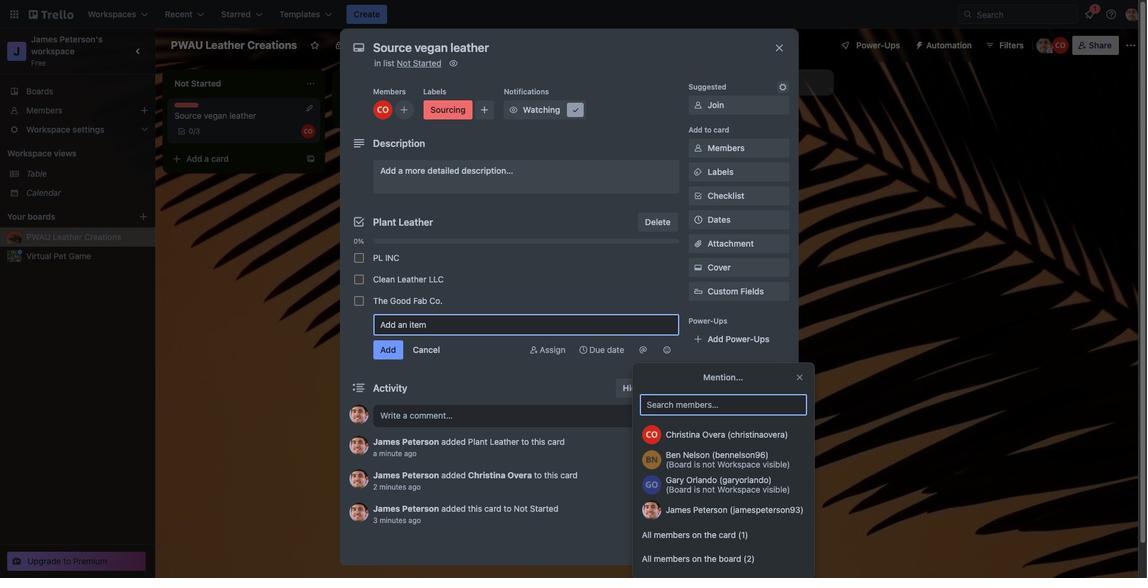 Task type: locate. For each thing, give the bounding box(es) containing it.
2 on from the top
[[692, 554, 702, 564]]

3 added from the top
[[441, 504, 466, 514]]

a down "vegan"
[[204, 154, 209, 164]]

1 horizontal spatial pwau leather creations
[[171, 39, 297, 51]]

board
[[719, 554, 741, 564]]

sm image for assign link
[[528, 344, 540, 356]]

is inside 'gary orlando (garyorlando) (board is not workspace visible)'
[[694, 485, 700, 495]]

1 vertical spatial share button
[[689, 528, 789, 547]]

members for all members on the card (1)
[[654, 530, 690, 540]]

add a card left "add members to card" image
[[356, 108, 399, 118]]

2 vertical spatial christina overa (christinaovera) image
[[301, 124, 316, 139]]

ago for added this card to not started
[[408, 516, 421, 525]]

0 vertical spatial minutes
[[380, 483, 406, 492]]

1 vertical spatial all
[[642, 554, 652, 564]]

1 horizontal spatial pwau
[[171, 39, 203, 51]]

0 vertical spatial the
[[704, 530, 717, 540]]

0 horizontal spatial sourcing
[[174, 103, 205, 112]]

not up 'orlando'
[[703, 460, 715, 470]]

visible) for (bennelson96)
[[763, 460, 790, 470]]

this inside james peterson added this card to not started 3 minutes ago
[[468, 504, 482, 514]]

1 on from the top
[[692, 530, 702, 540]]

1 vertical spatial on
[[692, 554, 702, 564]]

share left the show menu image
[[1089, 40, 1112, 50]]

2 horizontal spatial christina overa (christinaovera) image
[[1052, 37, 1069, 54]]

1 horizontal spatial create from template… image
[[476, 109, 485, 118]]

1 vertical spatial not
[[514, 504, 528, 514]]

add a card button
[[337, 104, 471, 123], [507, 104, 641, 123], [167, 149, 301, 169]]

overa
[[703, 430, 725, 440], [508, 470, 532, 480]]

to inside james peterson added plant leather to this card a minute ago
[[521, 437, 529, 447]]

card inside james peterson added this card to not started 3 minutes ago
[[484, 504, 502, 514]]

2 vertical spatial ups
[[754, 334, 770, 344]]

color: bold red, title: "sourcing" element
[[423, 100, 473, 120], [174, 103, 205, 112]]

sm image inside make template link
[[692, 478, 704, 490]]

james peterson's workspace link
[[31, 34, 105, 56]]

due date link
[[573, 341, 630, 360]]

0 vertical spatial pwau leather creations
[[171, 39, 297, 51]]

good
[[390, 296, 411, 306]]

share for the left share button
[[708, 532, 731, 542]]

not down james peterson added christina overa to this card 2 minutes ago on the bottom
[[514, 504, 528, 514]]

all for all members on the card (1)
[[642, 530, 652, 540]]

1 is from the top
[[694, 460, 700, 470]]

boards
[[26, 86, 53, 96]]

added up james peterson added christina overa to this card 2 minutes ago on the bottom
[[441, 437, 466, 447]]

1 horizontal spatial sourcing
[[431, 105, 466, 115]]

not inside ben nelson (bennelson96) (board is not workspace visible)
[[703, 460, 715, 470]]

3
[[196, 127, 200, 136], [373, 516, 378, 525]]

(board inside ben nelson (bennelson96) (board is not workspace visible)
[[666, 460, 692, 470]]

sm image inside the labels link
[[692, 166, 704, 178]]

0 horizontal spatial pwau leather creations
[[26, 232, 121, 242]]

1 horizontal spatial labels
[[708, 167, 734, 177]]

clean
[[373, 274, 395, 284]]

workspace inside 'gary orlando (garyorlando) (board is not workspace visible)'
[[718, 485, 760, 495]]

sm image left checklist
[[692, 190, 704, 202]]

christina overa (christinaovera) image left "add members to card" image
[[373, 100, 392, 120]]

a left more
[[398, 166, 403, 176]]

added for added plant leather to this card
[[441, 437, 466, 447]]

watching button
[[504, 100, 586, 120]]

2 vertical spatial power-
[[726, 334, 754, 344]]

share button down 1 notification image
[[1072, 36, 1119, 55]]

visible) for (garyorlando)
[[763, 485, 790, 495]]

peterson up a minute ago link
[[402, 437, 439, 447]]

2 visible) from the top
[[763, 485, 790, 495]]

1 vertical spatial members link
[[689, 139, 789, 158]]

the down archive at the right of page
[[704, 530, 717, 540]]

2 members from the top
[[654, 554, 690, 564]]

sm image down add to card
[[692, 142, 704, 154]]

0 vertical spatial members link
[[0, 101, 155, 120]]

leather inside james peterson added plant leather to this card a minute ago
[[490, 437, 519, 447]]

share up all members on the board (2) link at the right bottom of the page
[[708, 532, 731, 542]]

all members on the board (2)
[[642, 554, 755, 564]]

members for all members on the board (2)
[[654, 554, 690, 564]]

1 vertical spatial 3
[[373, 516, 378, 525]]

sm image
[[692, 99, 704, 111], [508, 104, 520, 116], [692, 166, 704, 178], [692, 190, 704, 202], [528, 344, 540, 356], [578, 344, 589, 356], [637, 344, 649, 356], [661, 344, 673, 356], [692, 430, 704, 442], [692, 454, 704, 466], [692, 478, 704, 490], [692, 507, 704, 519]]

upgrade to premium
[[27, 556, 107, 566]]

on
[[692, 530, 702, 540], [692, 554, 702, 564]]

not
[[397, 58, 411, 68], [514, 504, 528, 514]]

workspace inside ben nelson (bennelson96) (board is not workspace visible)
[[718, 460, 760, 470]]

board
[[406, 40, 429, 50]]

0 vertical spatial this
[[531, 437, 545, 447]]

0 vertical spatial overa
[[703, 430, 725, 440]]

started
[[413, 58, 442, 68], [530, 504, 559, 514]]

sm image right assign
[[578, 344, 589, 356]]

added inside james peterson added christina overa to this card 2 minutes ago
[[441, 470, 466, 480]]

creations left star or unstar board icon
[[247, 39, 297, 51]]

gary orlando (garyorlando) image
[[642, 476, 661, 495]]

members down add to card
[[708, 143, 745, 153]]

to inside james peterson added christina overa to this card 2 minutes ago
[[534, 470, 542, 480]]

peterson inside james peterson added this card to not started 3 minutes ago
[[402, 504, 439, 514]]

1 vertical spatial this
[[544, 470, 558, 480]]

sm image right power-ups button
[[910, 36, 927, 53]]

orlando
[[686, 475, 717, 485]]

christina overa (christinaovera) image down search field on the top right of page
[[1052, 37, 1069, 54]]

1 vertical spatial members
[[26, 105, 62, 115]]

0 vertical spatial on
[[692, 530, 702, 540]]

a left the 'minute'
[[373, 449, 377, 458]]

james
[[31, 34, 57, 44], [373, 437, 400, 447], [373, 470, 400, 480], [373, 504, 400, 514], [666, 505, 691, 515]]

0 vertical spatial workspace
[[7, 148, 52, 158]]

gary
[[666, 475, 684, 485]]

0 horizontal spatial add a card
[[186, 154, 229, 164]]

button
[[726, 383, 752, 393]]

pwau
[[171, 39, 203, 51], [26, 232, 51, 242]]

christina up ben
[[666, 430, 700, 440]]

visible) up the (jamespeterson93)
[[763, 485, 790, 495]]

add a card down the /
[[186, 154, 229, 164]]

peterson for added
[[402, 470, 439, 480]]

1 vertical spatial create from template… image
[[306, 154, 316, 164]]

added down james peterson added christina overa to this card 2 minutes ago on the bottom
[[441, 504, 466, 514]]

activity
[[373, 383, 407, 394]]

2 added from the top
[[441, 470, 466, 480]]

a down notifications
[[544, 108, 548, 118]]

the left board on the bottom
[[704, 554, 717, 564]]

1 horizontal spatial overa
[[703, 430, 725, 440]]

visible) inside 'gary orlando (garyorlando) (board is not workspace visible)'
[[763, 485, 790, 495]]

list
[[383, 58, 395, 68], [744, 77, 756, 87]]

this for leather
[[531, 437, 545, 447]]

1 vertical spatial the
[[704, 554, 717, 564]]

0 horizontal spatial christina
[[468, 470, 506, 480]]

ago inside james peterson added plant leather to this card a minute ago
[[404, 449, 417, 458]]

0 vertical spatial share
[[1089, 40, 1112, 50]]

2 vertical spatial this
[[468, 504, 482, 514]]

1 vertical spatial ups
[[714, 317, 728, 326]]

to for added this card to not started
[[504, 504, 512, 514]]

in
[[374, 58, 381, 68]]

minutes inside james peterson added christina overa to this card 2 minutes ago
[[380, 483, 406, 492]]

sm image inside "archive" link
[[692, 507, 704, 519]]

Search members… text field
[[640, 394, 807, 416]]

0 horizontal spatial started
[[413, 58, 442, 68]]

1 minutes from the top
[[380, 483, 406, 492]]

join
[[708, 100, 724, 110]]

a minute ago link
[[373, 449, 417, 458]]

1 vertical spatial creations
[[84, 232, 121, 242]]

0 vertical spatial creations
[[247, 39, 297, 51]]

ben nelson (bennelson96) (board is not workspace visible)
[[666, 450, 790, 470]]

ups left automation 'button' on the right
[[885, 40, 900, 50]]

on down all members on the card (1)
[[692, 554, 702, 564]]

3 right james peterson (jamespeterson93) icon
[[373, 516, 378, 525]]

2 vertical spatial ago
[[408, 516, 421, 525]]

christina down james peterson added plant leather to this card a minute ago
[[468, 470, 506, 480]]

color: bold red, title: "sourcing" element up 0 at the top of page
[[174, 103, 205, 112]]

0 horizontal spatial pwau
[[26, 232, 51, 242]]

1 added from the top
[[441, 437, 466, 447]]

1 vertical spatial plant
[[468, 437, 488, 447]]

automation down search icon
[[927, 40, 972, 50]]

sm image for suggested
[[777, 81, 789, 93]]

is for nelson
[[694, 460, 700, 470]]

card
[[381, 108, 399, 118], [551, 108, 568, 118], [714, 125, 729, 134], [211, 154, 229, 164], [548, 437, 565, 447], [561, 470, 578, 480], [484, 504, 502, 514], [719, 530, 736, 540]]

ups down fields
[[754, 334, 770, 344]]

1 vertical spatial overa
[[508, 470, 532, 480]]

0 vertical spatial (board
[[666, 460, 692, 470]]

workspace views
[[7, 148, 77, 158]]

ups inside button
[[885, 40, 900, 50]]

ago down 2 minutes ago link
[[408, 516, 421, 525]]

1 vertical spatial ago
[[408, 483, 421, 492]]

0 horizontal spatial creations
[[84, 232, 121, 242]]

overa down james peterson added plant leather to this card a minute ago
[[508, 470, 532, 480]]

james inside james peterson's workspace free
[[31, 34, 57, 44]]

add
[[693, 77, 709, 87], [356, 108, 372, 118], [526, 108, 542, 118], [689, 125, 703, 134], [186, 154, 202, 164], [380, 166, 396, 176], [708, 334, 724, 344], [708, 383, 724, 393]]

2 horizontal spatial add a card
[[526, 108, 568, 118]]

filters
[[1000, 40, 1024, 50]]

2 vertical spatial members
[[708, 143, 745, 153]]

1 the from the top
[[704, 530, 717, 540]]

(board up gary
[[666, 460, 692, 470]]

is for orlando
[[694, 485, 700, 495]]

2 is from the top
[[694, 485, 700, 495]]

description
[[373, 138, 425, 149]]

plant up james peterson added christina overa to this card 2 minutes ago on the bottom
[[468, 437, 488, 447]]

1 horizontal spatial christina
[[666, 430, 700, 440]]

overa down actions
[[703, 430, 725, 440]]

leather inside "link"
[[53, 232, 82, 242]]

1 not from the top
[[703, 460, 715, 470]]

james down gary
[[666, 505, 691, 515]]

overa inside james peterson added christina overa to this card 2 minutes ago
[[508, 470, 532, 480]]

members up "add members to card" image
[[373, 87, 406, 96]]

0 horizontal spatial ups
[[714, 317, 728, 326]]

sm image for watching button
[[508, 104, 520, 116]]

1 vertical spatial members
[[654, 554, 690, 564]]

christina overa (christinaovera) image
[[1052, 37, 1069, 54], [373, 100, 392, 120], [301, 124, 316, 139]]

1 vertical spatial added
[[441, 470, 466, 480]]

this inside james peterson added christina overa to this card 2 minutes ago
[[544, 470, 558, 480]]

1 vertical spatial (board
[[666, 485, 692, 495]]

add a more detailed description…
[[380, 166, 513, 176]]

sm image for move link at the right of page
[[692, 430, 704, 442]]

sm image down add to card
[[692, 166, 704, 178]]

0 horizontal spatial add a card button
[[167, 149, 301, 169]]

is left make
[[694, 485, 700, 495]]

james peterson added this card to not started 3 minutes ago
[[373, 504, 559, 525]]

2 not from the top
[[703, 485, 715, 495]]

1 horizontal spatial list
[[744, 77, 756, 87]]

1 vertical spatial share
[[708, 532, 731, 542]]

james peterson's workspace free
[[31, 34, 105, 68]]

sm image inside join link
[[692, 99, 704, 111]]

sourcing right "add members to card" image
[[431, 105, 466, 115]]

hide details
[[623, 383, 671, 393]]

1 vertical spatial pwau
[[26, 232, 51, 242]]

0 vertical spatial visible)
[[763, 460, 790, 470]]

board link
[[386, 36, 437, 55]]

all down all members on the card (1)
[[642, 554, 652, 564]]

detailed
[[428, 166, 459, 176]]

0 vertical spatial pwau
[[171, 39, 203, 51]]

sm image down notifications
[[508, 104, 520, 116]]

james peterson (jamespeterson93) image
[[1126, 7, 1140, 22], [1037, 37, 1053, 54], [349, 405, 368, 424], [349, 436, 368, 455], [349, 470, 368, 489], [642, 501, 661, 520]]

3 right 0 at the top of page
[[196, 127, 200, 136]]

share button
[[1072, 36, 1119, 55], [689, 528, 789, 547]]

sm image down actions
[[692, 430, 704, 442]]

add a card down notifications
[[526, 108, 568, 118]]

add a card for the right add a card button
[[526, 108, 568, 118]]

2 vertical spatial workspace
[[718, 485, 760, 495]]

christina overa (christinaovera) image
[[642, 425, 661, 445]]

0 vertical spatial ago
[[404, 449, 417, 458]]

clean leather llc
[[373, 274, 444, 284]]

0 vertical spatial all
[[642, 530, 652, 540]]

add another list
[[693, 77, 756, 87]]

0 vertical spatial added
[[441, 437, 466, 447]]

1 horizontal spatial automation
[[927, 40, 972, 50]]

is up 'orlando'
[[694, 460, 700, 470]]

sm image inside checklist link
[[692, 190, 704, 202]]

0 horizontal spatial 3
[[196, 127, 200, 136]]

peterson up 2 minutes ago link
[[402, 470, 439, 480]]

private button
[[327, 36, 383, 55]]

3 inside james peterson added this card to not started 3 minutes ago
[[373, 516, 378, 525]]

a inside add a more detailed description… link
[[398, 166, 403, 176]]

0 vertical spatial plant
[[373, 217, 396, 228]]

christina overa (christinaovera) image down "edit card" 'image'
[[301, 124, 316, 139]]

power- inside button
[[856, 40, 885, 50]]

sm image for "archive" link
[[692, 507, 704, 519]]

james for james peterson added christina overa to this card 2 minutes ago
[[373, 470, 400, 480]]

on up all members on the board (2)
[[692, 530, 702, 540]]

sm image
[[910, 36, 927, 53], [448, 57, 459, 69], [777, 81, 789, 93], [570, 104, 582, 116], [692, 142, 704, 154], [692, 262, 704, 274]]

1 all from the top
[[642, 530, 652, 540]]

add button
[[708, 383, 752, 393]]

members link down boards
[[0, 101, 155, 120]]

table
[[26, 169, 47, 179]]

members link up the labels link
[[689, 139, 789, 158]]

peterson up 3 minutes ago link
[[402, 504, 439, 514]]

james inside james peterson added plant leather to this card a minute ago
[[373, 437, 400, 447]]

(board right gary orlando (garyorlando) image
[[666, 485, 692, 495]]

visible)
[[763, 460, 790, 470], [763, 485, 790, 495]]

james inside james peterson added christina overa to this card 2 minutes ago
[[373, 470, 400, 480]]

0 vertical spatial power-
[[856, 40, 885, 50]]

sm image up join link
[[777, 81, 789, 93]]

add left "add members to card" image
[[356, 108, 372, 118]]

automation button
[[910, 36, 979, 55]]

plant inside james peterson added plant leather to this card a minute ago
[[468, 437, 488, 447]]

labels down not started link
[[423, 87, 446, 96]]

sm image for checklist link
[[692, 190, 704, 202]]

sm image inside move link
[[692, 430, 704, 442]]

ago right the 'minute'
[[404, 449, 417, 458]]

share
[[1089, 40, 1112, 50], [708, 532, 731, 542]]

minutes down 2 minutes ago link
[[380, 516, 406, 525]]

star or unstar board image
[[310, 41, 320, 50]]

(christinaovera)
[[728, 430, 788, 440]]

peterson inside james peterson added plant leather to this card a minute ago
[[402, 437, 439, 447]]

sm image inside assign link
[[528, 344, 540, 356]]

2 horizontal spatial ups
[[885, 40, 900, 50]]

0 horizontal spatial create from template… image
[[306, 154, 316, 164]]

plant up pl inc at the left top of the page
[[373, 217, 396, 228]]

ago inside james peterson added christina overa to this card 2 minutes ago
[[408, 483, 421, 492]]

plant
[[373, 217, 396, 228], [468, 437, 488, 447]]

sourcing
[[174, 103, 205, 112], [431, 105, 466, 115]]

2 vertical spatial added
[[441, 504, 466, 514]]

members down boards
[[26, 105, 62, 115]]

sm image up all members on the card (1)
[[692, 507, 704, 519]]

minutes for added this card to not started
[[380, 516, 406, 525]]

Clean Leather LLC checkbox
[[354, 275, 364, 284]]

sm image right watching
[[570, 104, 582, 116]]

members up all members on the board (2)
[[654, 530, 690, 540]]

2 the from the top
[[704, 554, 717, 564]]

is
[[694, 460, 700, 470], [694, 485, 700, 495]]

all for all members on the board (2)
[[642, 554, 652, 564]]

your
[[7, 212, 25, 222]]

1 horizontal spatial started
[[530, 504, 559, 514]]

(board inside 'gary orlando (garyorlando) (board is not workspace visible)'
[[666, 485, 692, 495]]

sm image left the copy
[[692, 454, 704, 466]]

0 vertical spatial christina overa (christinaovera) image
[[1052, 37, 1069, 54]]

minutes right 2
[[380, 483, 406, 492]]

minutes inside james peterson added this card to not started 3 minutes ago
[[380, 516, 406, 525]]

ago for added plant leather to this card
[[404, 449, 417, 458]]

sm image inside members link
[[692, 142, 704, 154]]

add a card button for the bottom create from template… 'icon'
[[167, 149, 301, 169]]

ups up add power-ups
[[714, 317, 728, 326]]

2 horizontal spatial members
[[708, 143, 745, 153]]

1 members from the top
[[654, 530, 690, 540]]

0%
[[354, 237, 364, 245]]

suggested
[[689, 82, 727, 91]]

peterson
[[402, 437, 439, 447], [402, 470, 439, 480], [402, 504, 439, 514], [693, 505, 728, 515]]

added inside james peterson added this card to not started 3 minutes ago
[[441, 504, 466, 514]]

add up mention…
[[708, 334, 724, 344]]

not inside james peterson added this card to not started 3 minutes ago
[[514, 504, 528, 514]]

1 horizontal spatial ups
[[754, 334, 770, 344]]

0 horizontal spatial overa
[[508, 470, 532, 480]]

peterson's
[[60, 34, 103, 44]]

leather inside board name text box
[[206, 39, 245, 51]]

minutes for added
[[380, 483, 406, 492]]

due
[[589, 345, 605, 355]]

james up 2 minutes ago link
[[373, 470, 400, 480]]

pwau leather creations inside board name text box
[[171, 39, 297, 51]]

archive
[[708, 508, 738, 518]]

james peterson added plant leather to this card a minute ago
[[373, 437, 565, 458]]

ago inside james peterson added this card to not started 3 minutes ago
[[408, 516, 421, 525]]

add a card button up "description"
[[337, 104, 471, 123]]

1 visible) from the top
[[763, 460, 790, 470]]

sm image inside watching button
[[508, 104, 520, 116]]

1 horizontal spatial power-ups
[[856, 40, 900, 50]]

is inside ben nelson (bennelson96) (board is not workspace visible)
[[694, 460, 700, 470]]

create from template… image down "edit card" 'image'
[[306, 154, 316, 164]]

2 minutes from the top
[[380, 516, 406, 525]]

james up 3 minutes ago link
[[373, 504, 400, 514]]

create from template… image
[[476, 109, 485, 118], [306, 154, 316, 164]]

2 minutes ago link
[[373, 483, 421, 492]]

add a card button down source vegan leather link
[[167, 149, 301, 169]]

peterson inside james peterson added christina overa to this card 2 minutes ago
[[402, 470, 439, 480]]

added inside james peterson added plant leather to this card a minute ago
[[441, 437, 466, 447]]

the
[[704, 530, 717, 540], [704, 554, 717, 564]]

all down gary orlando (garyorlando) image
[[642, 530, 652, 540]]

sm image inside the cover link
[[692, 262, 704, 274]]

james inside james peterson added this card to not started 3 minutes ago
[[373, 504, 400, 514]]

0 horizontal spatial share
[[708, 532, 731, 542]]

share button up board on the bottom
[[689, 528, 789, 547]]

sm image inside due date 'link'
[[578, 344, 589, 356]]

create from template… image up description…
[[476, 109, 485, 118]]

1 (board from the top
[[666, 460, 692, 470]]

0 vertical spatial create from template… image
[[476, 109, 485, 118]]

ago up 3 minutes ago link
[[408, 483, 421, 492]]

None text field
[[367, 37, 762, 59]]

sm image inside automation 'button'
[[910, 36, 927, 53]]

open information menu image
[[1105, 8, 1117, 20]]

add a card button down notifications
[[507, 104, 641, 123]]

2 all from the top
[[642, 554, 652, 564]]

not up archive at the right of page
[[703, 485, 715, 495]]

add down 0 / 3
[[186, 154, 202, 164]]

sm image inside copy link
[[692, 454, 704, 466]]

0 vertical spatial members
[[654, 530, 690, 540]]

add to card
[[689, 125, 729, 134]]

None submit
[[373, 341, 403, 360]]

workspace for gary orlando
[[718, 485, 760, 495]]

sm image for join link
[[692, 99, 704, 111]]

visible) inside ben nelson (bennelson96) (board is not workspace visible)
[[763, 460, 790, 470]]

0 vertical spatial power-ups
[[856, 40, 900, 50]]

not inside 'gary orlando (garyorlando) (board is not workspace visible)'
[[703, 485, 715, 495]]

1 vertical spatial is
[[694, 485, 700, 495]]

on for board
[[692, 554, 702, 564]]

not down board link
[[397, 58, 411, 68]]

card inside james peterson added christina overa to this card 2 minutes ago
[[561, 470, 578, 480]]

1 vertical spatial christina
[[468, 470, 506, 480]]

table link
[[26, 168, 148, 180]]

2 (board from the top
[[666, 485, 692, 495]]

sm image left make
[[692, 478, 704, 490]]

1 horizontal spatial christina overa (christinaovera) image
[[373, 100, 392, 120]]

members
[[373, 87, 406, 96], [26, 105, 62, 115], [708, 143, 745, 153]]

0 vertical spatial members
[[373, 87, 406, 96]]

vegan
[[204, 111, 227, 121]]

add down mention…
[[708, 383, 724, 393]]

on for card
[[692, 530, 702, 540]]

sourcing inside sourcing source vegan leather
[[174, 103, 205, 112]]

mention…
[[703, 372, 743, 382]]

automation up add button
[[689, 365, 729, 373]]

delete link
[[638, 213, 678, 232]]

1 horizontal spatial add a card
[[356, 108, 399, 118]]

1 vertical spatial minutes
[[380, 516, 406, 525]]

2 horizontal spatial power-
[[856, 40, 885, 50]]

sm image inside watching button
[[570, 104, 582, 116]]

0 vertical spatial started
[[413, 58, 442, 68]]

cancel link
[[406, 341, 447, 360]]

leather
[[229, 111, 256, 121]]

this inside james peterson added plant leather to this card a minute ago
[[531, 437, 545, 447]]

join link
[[689, 96, 789, 115]]

power-
[[856, 40, 885, 50], [689, 317, 714, 326], [726, 334, 754, 344]]

add members to card image
[[399, 104, 409, 116]]

ben
[[666, 450, 681, 460]]

sm image left join on the top right
[[692, 99, 704, 111]]

james for james peterson added this card to not started 3 minutes ago
[[373, 504, 400, 514]]

james up workspace
[[31, 34, 57, 44]]

to inside james peterson added this card to not started 3 minutes ago
[[504, 504, 512, 514]]

1 horizontal spatial 3
[[373, 516, 378, 525]]

james up the 'minute'
[[373, 437, 400, 447]]

list right in
[[383, 58, 395, 68]]

color: bold red, title: "sourcing" element right "add members to card" image
[[423, 100, 473, 120]]

labels link
[[689, 163, 789, 182]]

1 vertical spatial started
[[530, 504, 559, 514]]

labels up checklist
[[708, 167, 734, 177]]

cover link
[[689, 258, 789, 277]]

sm image for cover
[[692, 262, 704, 274]]

Add an item text field
[[373, 314, 679, 336]]



Task type: vqa. For each thing, say whether or not it's contained in the screenshot.
Workspace
yes



Task type: describe. For each thing, give the bounding box(es) containing it.
to for added plant leather to this card
[[521, 437, 529, 447]]

creations inside "link"
[[84, 232, 121, 242]]

james peterson added christina overa to this card 2 minutes ago
[[373, 470, 578, 492]]

upgrade
[[27, 556, 61, 566]]

watching
[[523, 105, 560, 115]]

j link
[[7, 42, 26, 61]]

sm image right date
[[637, 344, 649, 356]]

add a more detailed description… link
[[373, 160, 679, 194]]

0 vertical spatial 3
[[196, 127, 200, 136]]

pwau leather creations inside "link"
[[26, 232, 121, 242]]

0 horizontal spatial share button
[[689, 528, 789, 547]]

sourcing source vegan leather
[[174, 103, 256, 121]]

sm image for members
[[692, 142, 704, 154]]

(2)
[[744, 554, 755, 564]]

inc
[[385, 253, 399, 263]]

assign link
[[523, 341, 570, 360]]

0 horizontal spatial christina overa (christinaovera) image
[[301, 124, 316, 139]]

dates
[[708, 215, 731, 225]]

(garyorlando)
[[719, 475, 772, 485]]

power-ups inside button
[[856, 40, 900, 50]]

boards link
[[0, 82, 155, 101]]

show menu image
[[1125, 39, 1137, 51]]

due date
[[589, 345, 624, 355]]

0 vertical spatial list
[[383, 58, 395, 68]]

add board image
[[139, 212, 148, 222]]

0 horizontal spatial members
[[26, 105, 62, 115]]

hide
[[623, 383, 641, 393]]

james for james peterson (jamespeterson93)
[[666, 505, 691, 515]]

Board name text field
[[165, 36, 303, 55]]

peterson down make
[[693, 505, 728, 515]]

0 horizontal spatial labels
[[423, 87, 446, 96]]

description…
[[462, 166, 513, 176]]

list inside button
[[744, 77, 756, 87]]

add power-ups
[[708, 334, 770, 344]]

add another list button
[[672, 69, 834, 96]]

llc
[[429, 274, 444, 284]]

workspace for ben nelson
[[718, 460, 760, 470]]

private
[[349, 40, 376, 50]]

to for added
[[534, 470, 542, 480]]

card inside all members on the card (1) link
[[719, 530, 736, 540]]

virtual
[[26, 251, 51, 261]]

hide details link
[[616, 379, 678, 398]]

The Good Fab Co. checkbox
[[354, 296, 364, 306]]

add left more
[[380, 166, 396, 176]]

added for added this card to not started
[[441, 504, 466, 514]]

co.
[[430, 296, 443, 306]]

your boards
[[7, 212, 55, 222]]

1 horizontal spatial share button
[[1072, 36, 1119, 55]]

leather inside group
[[397, 274, 427, 284]]

a left "add members to card" image
[[374, 108, 379, 118]]

a inside james peterson added plant leather to this card a minute ago
[[373, 449, 377, 458]]

(1)
[[738, 530, 748, 540]]

game
[[69, 251, 91, 261]]

pl inc
[[373, 253, 399, 263]]

not started link
[[397, 58, 442, 68]]

pwau inside "link"
[[26, 232, 51, 242]]

template
[[731, 479, 766, 489]]

1 horizontal spatial members link
[[689, 139, 789, 158]]

free
[[31, 59, 46, 68]]

2
[[373, 483, 377, 492]]

sourcing for sourcing
[[431, 105, 466, 115]]

ben nelson (bennelson96) image
[[642, 451, 661, 470]]

add a card for add a card button corresponding to the top create from template… 'icon'
[[356, 108, 399, 118]]

the
[[373, 296, 388, 306]]

details
[[643, 383, 671, 393]]

not for orlando
[[703, 485, 715, 495]]

add down notifications
[[526, 108, 542, 118]]

james peterson (jamespeterson93) image
[[349, 503, 368, 522]]

sm image for automation
[[910, 36, 927, 53]]

0 horizontal spatial power-
[[689, 317, 714, 326]]

automation inside 'button'
[[927, 40, 972, 50]]

1 vertical spatial automation
[[689, 365, 729, 373]]

(jamespeterson93)
[[730, 505, 804, 515]]

cancel
[[413, 345, 440, 355]]

sm image for copy link
[[692, 454, 704, 466]]

actions
[[689, 414, 715, 422]]

checklist link
[[689, 186, 789, 206]]

make template link
[[689, 474, 789, 494]]

ago for added
[[408, 483, 421, 492]]

add left another
[[693, 77, 709, 87]]

attachment
[[708, 238, 754, 249]]

sm image down customize views icon
[[448, 57, 459, 69]]

1 horizontal spatial power-
[[726, 334, 754, 344]]

all members on the board (2) link
[[640, 547, 807, 571]]

james for james peterson's workspace free
[[31, 34, 57, 44]]

create button
[[347, 5, 387, 24]]

0 horizontal spatial color: bold red, title: "sourcing" element
[[174, 103, 205, 112]]

0 / 3
[[189, 127, 200, 136]]

0 vertical spatial christina
[[666, 430, 700, 440]]

the good fab co.
[[373, 296, 443, 306]]

sm image for the labels link
[[692, 166, 704, 178]]

christina inside james peterson added christina overa to this card 2 minutes ago
[[468, 470, 506, 480]]

more
[[405, 166, 425, 176]]

pwau leather creations link
[[26, 231, 148, 243]]

(board for gary
[[666, 485, 692, 495]]

pwau inside board name text box
[[171, 39, 203, 51]]

add a card button for the top create from template… 'icon'
[[337, 104, 471, 123]]

1 notification image
[[1083, 7, 1097, 22]]

primary element
[[0, 0, 1147, 29]]

copy
[[708, 455, 728, 465]]

delete
[[645, 217, 671, 227]]

source vegan leather link
[[174, 110, 313, 122]]

2 horizontal spatial add a card button
[[507, 104, 641, 123]]

1 horizontal spatial color: bold red, title: "sourcing" element
[[423, 100, 473, 120]]

virtual pet game
[[26, 251, 91, 261]]

/
[[193, 127, 196, 136]]

0 horizontal spatial power-ups
[[689, 317, 728, 326]]

customize views image
[[443, 39, 455, 51]]

peterson for added this card to not started
[[402, 504, 439, 514]]

james peterson (jamespeterson93)
[[666, 505, 804, 515]]

0 horizontal spatial plant
[[373, 217, 396, 228]]

archive link
[[689, 504, 789, 523]]

share for right share button
[[1089, 40, 1112, 50]]

your boards with 2 items element
[[7, 210, 121, 224]]

in list not started
[[374, 58, 442, 68]]

all members on the card (1)
[[642, 530, 748, 540]]

this for overa
[[544, 470, 558, 480]]

upgrade to premium link
[[7, 552, 146, 571]]

date
[[607, 345, 624, 355]]

make template
[[708, 479, 766, 489]]

card inside james peterson added plant leather to this card a minute ago
[[548, 437, 565, 447]]

custom
[[708, 286, 738, 296]]

sm image for make template link
[[692, 478, 704, 490]]

plant leather
[[373, 217, 433, 228]]

create
[[354, 9, 380, 19]]

workspace
[[31, 46, 75, 56]]

sourcing for sourcing source vegan leather
[[174, 103, 205, 112]]

gary orlando (garyorlando) (board is not workspace visible)
[[666, 475, 790, 495]]

james for james peterson added plant leather to this card a minute ago
[[373, 437, 400, 447]]

not for nelson
[[703, 460, 715, 470]]

another
[[711, 77, 742, 87]]

0
[[189, 127, 193, 136]]

0 horizontal spatial not
[[397, 58, 411, 68]]

calendar link
[[26, 187, 148, 199]]

1 horizontal spatial members
[[373, 87, 406, 96]]

add a card for add a card button associated with the bottom create from template… 'icon'
[[186, 154, 229, 164]]

Write a comment text field
[[373, 405, 679, 427]]

edit card image
[[305, 103, 314, 113]]

Search field
[[973, 5, 1077, 23]]

sm image for due date 'link'
[[578, 344, 589, 356]]

added for added
[[441, 470, 466, 480]]

1 vertical spatial labels
[[708, 167, 734, 177]]

cover
[[708, 262, 731, 272]]

the for card
[[704, 530, 717, 540]]

search image
[[963, 10, 973, 19]]

PL INC checkbox
[[354, 253, 364, 263]]

move link
[[689, 427, 789, 446]]

copy link
[[689, 451, 789, 470]]

dates button
[[689, 210, 789, 229]]

1 vertical spatial christina overa (christinaovera) image
[[373, 100, 392, 120]]

creations inside board name text box
[[247, 39, 297, 51]]

sm image up details
[[661, 344, 673, 356]]

move
[[708, 431, 729, 441]]

(board for ben
[[666, 460, 692, 470]]

plant leather group
[[349, 247, 679, 312]]

all members on the card (1) link
[[640, 523, 807, 547]]

peterson for added plant leather to this card
[[402, 437, 439, 447]]

the for board
[[704, 554, 717, 564]]

0 horizontal spatial members link
[[0, 101, 155, 120]]

custom fields
[[708, 286, 764, 296]]

started inside james peterson added this card to not started 3 minutes ago
[[530, 504, 559, 514]]

add down suggested
[[689, 125, 703, 134]]

pet
[[54, 251, 66, 261]]

j
[[13, 44, 20, 58]]

notifications
[[504, 87, 549, 96]]

power-ups button
[[833, 36, 907, 55]]



